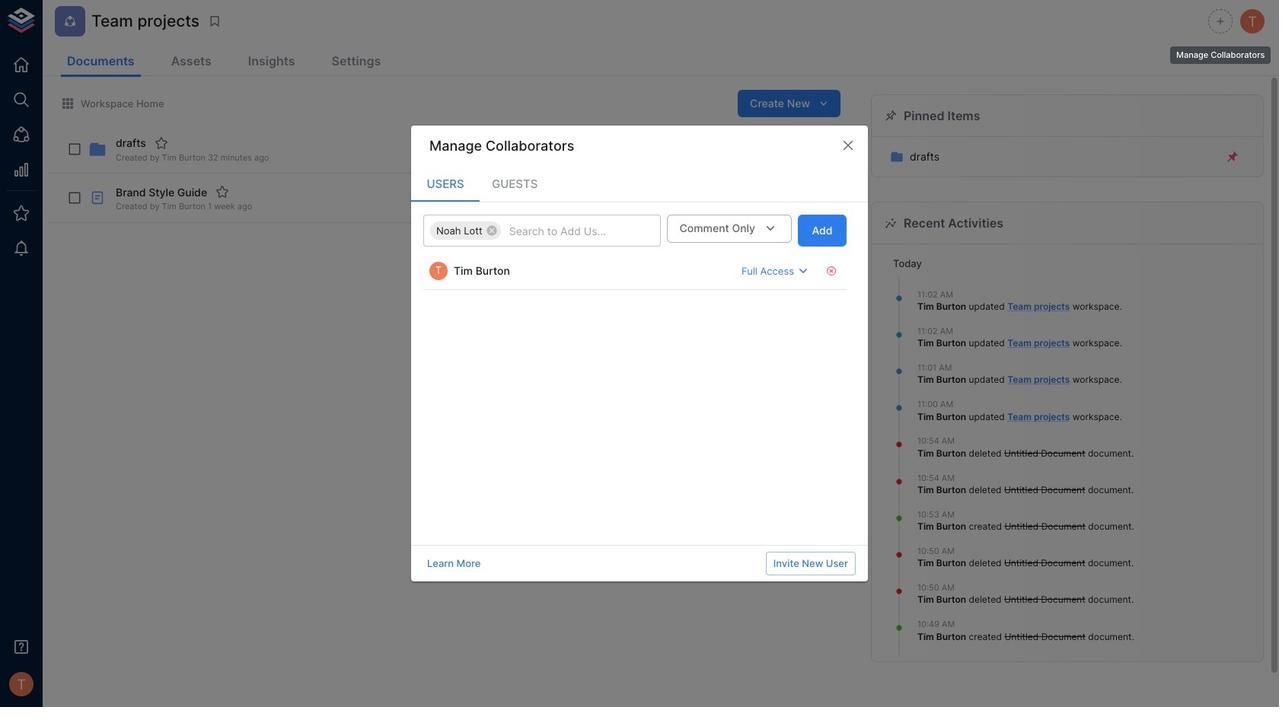 Task type: vqa. For each thing, say whether or not it's contained in the screenshot.
tab list
yes



Task type: describe. For each thing, give the bounding box(es) containing it.
bookmark image
[[208, 14, 222, 28]]



Task type: locate. For each thing, give the bounding box(es) containing it.
tooltip
[[1169, 36, 1273, 66]]

unpin image
[[1226, 150, 1240, 164]]

dialog
[[411, 126, 868, 582]]

Search to Add Users... text field
[[503, 221, 612, 240]]

favorite image
[[154, 136, 168, 150]]

tab list
[[411, 165, 868, 202]]

favorite image
[[216, 185, 229, 199]]



